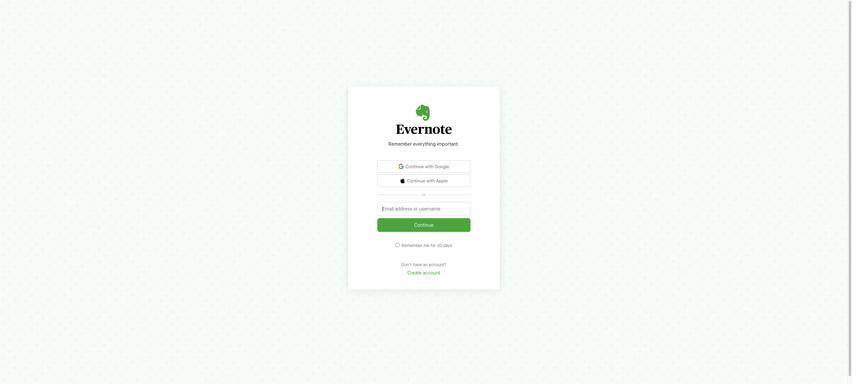 Task type: describe. For each thing, give the bounding box(es) containing it.
Email address or username text field
[[377, 203, 471, 216]]

continue with google
[[406, 164, 449, 169]]

account?
[[429, 263, 446, 268]]

with for google
[[425, 164, 434, 169]]

or
[[422, 192, 426, 197]]

continue with apple link
[[377, 175, 471, 187]]

have
[[413, 263, 422, 268]]

remember for remember me for 30 days
[[402, 243, 423, 248]]

continue with apple
[[407, 178, 448, 184]]

don't have an account? create account
[[401, 263, 446, 276]]

for
[[431, 243, 436, 248]]

google
[[435, 164, 449, 169]]

apple
[[436, 178, 448, 184]]

Remember me for 30 days checkbox
[[396, 244, 399, 247]]

continue for continue with apple
[[407, 178, 425, 184]]

account
[[423, 271, 440, 276]]

everything
[[413, 141, 436, 147]]

remember for remember everything important.
[[389, 141, 412, 147]]



Task type: locate. For each thing, give the bounding box(es) containing it.
30
[[437, 243, 442, 248]]

remember everything important.
[[389, 141, 459, 147]]

create account link
[[407, 271, 440, 276]]

None submit
[[377, 219, 471, 232]]

1 vertical spatial remember
[[402, 243, 423, 248]]

1 vertical spatial with
[[427, 178, 435, 184]]

important.
[[437, 141, 459, 147]]

remember left everything
[[389, 141, 412, 147]]

create
[[407, 271, 422, 276]]

continue for continue with google
[[406, 164, 424, 169]]

with
[[425, 164, 434, 169], [427, 178, 435, 184]]

days
[[443, 243, 452, 248]]

0 vertical spatial with
[[425, 164, 434, 169]]

remember me for 30 days
[[402, 243, 452, 248]]

don't
[[401, 263, 412, 268]]

0 vertical spatial continue
[[406, 164, 424, 169]]

continue up continue with apple link
[[406, 164, 424, 169]]

remember left me at the bottom
[[402, 243, 423, 248]]

continue up or
[[407, 178, 425, 184]]

with for apple
[[427, 178, 435, 184]]

1 vertical spatial continue
[[407, 178, 425, 184]]

with left apple
[[427, 178, 435, 184]]

an
[[423, 263, 428, 268]]

remember
[[389, 141, 412, 147], [402, 243, 423, 248]]

evernote image
[[396, 105, 452, 134]]

continue
[[406, 164, 424, 169], [407, 178, 425, 184]]

with left google
[[425, 164, 434, 169]]

0 vertical spatial remember
[[389, 141, 412, 147]]

me
[[424, 243, 430, 248]]



Task type: vqa. For each thing, say whether or not it's contained in the screenshot.
apple
yes



